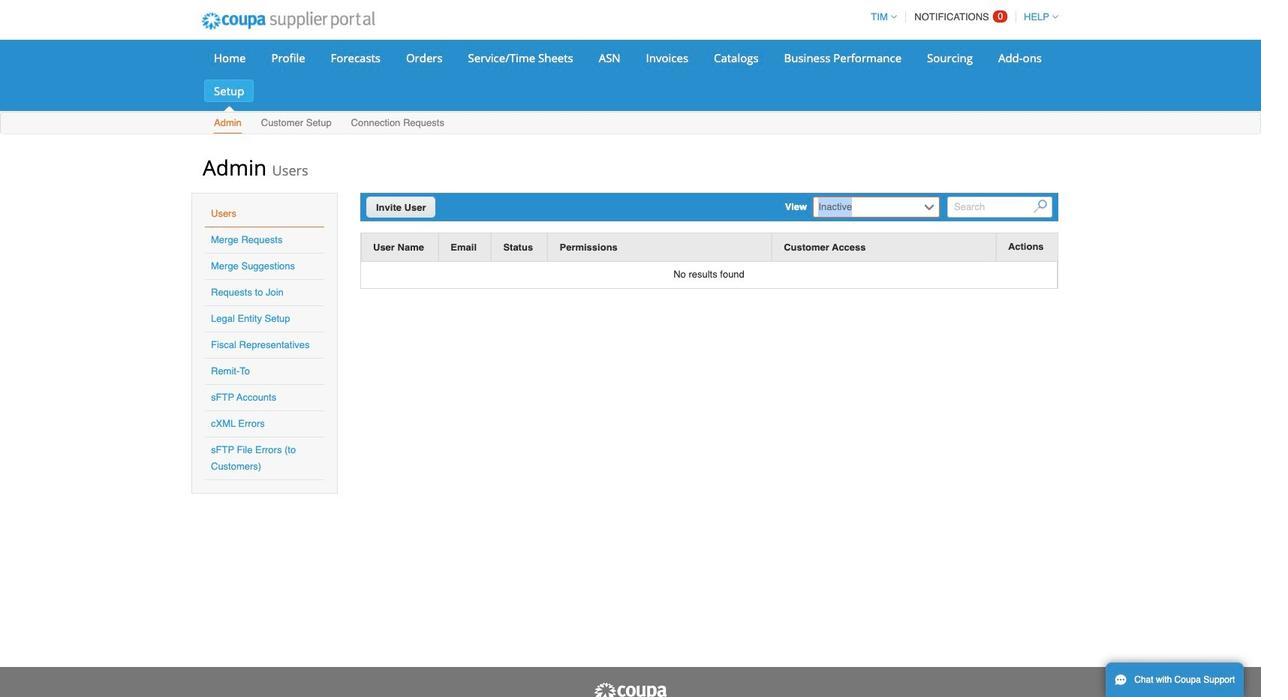 Task type: describe. For each thing, give the bounding box(es) containing it.
0 horizontal spatial coupa supplier portal image
[[191, 2, 385, 40]]



Task type: vqa. For each thing, say whether or not it's contained in the screenshot.
left the 'Coupa Supplier Portal' image
yes



Task type: locate. For each thing, give the bounding box(es) containing it.
None text field
[[815, 197, 921, 217]]

navigation
[[864, 2, 1059, 32]]

coupa supplier portal image
[[191, 2, 385, 40], [593, 682, 668, 697]]

Search text field
[[948, 197, 1053, 218]]

1 horizontal spatial coupa supplier portal image
[[593, 682, 668, 697]]

search image
[[1034, 200, 1048, 214]]

alert
[[361, 262, 1058, 288]]

0 vertical spatial coupa supplier portal image
[[191, 2, 385, 40]]

1 vertical spatial coupa supplier portal image
[[593, 682, 668, 697]]



